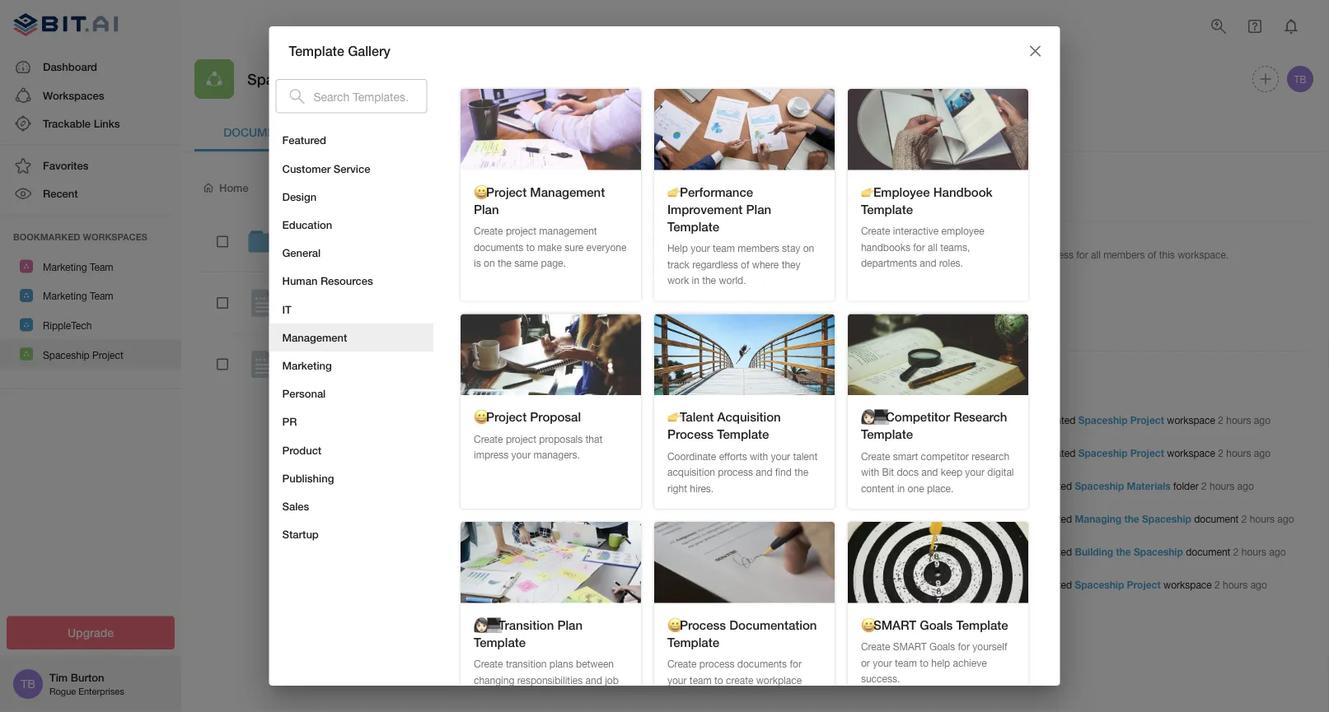 Task type: describe. For each thing, give the bounding box(es) containing it.
human resources button
[[269, 267, 434, 296]]

links
[[94, 117, 120, 130]]

your inside the create smart goals for yourself or your team to help achieve success.
[[872, 658, 892, 669]]

3 created from the top
[[287, 373, 319, 383]]

success.
[[861, 674, 900, 685]]

document for managing the spaceship
[[1194, 514, 1239, 525]]

coordinate efforts with your talent acquisition process and find the right hires.
[[667, 451, 817, 494]]

sales
[[282, 500, 309, 513]]

process inside "create process documents for your team to create workplace efficiencies."
[[699, 659, 734, 670]]

plan inside 👩🏻💻transition plan template
[[557, 618, 582, 633]]

😀process documentation template image
[[654, 523, 834, 604]]

workspace.
[[1178, 249, 1229, 260]]

your inside help your team members stay on track regardless of where they work in the world.
[[690, 242, 710, 254]]

it
[[282, 303, 292, 316]]

place.
[[927, 483, 953, 494]]

rogue
[[49, 687, 76, 697]]

by for spaceship
[[322, 250, 331, 260]]

with inside create smart competitor research with bit docs and keep your digital content in one place.
[[861, 467, 879, 478]]

👩🏻💻transition plan template image
[[460, 523, 641, 604]]

created for managing the spaceship
[[1039, 514, 1072, 525]]

the inside create project management documents to make sure everyone is on the same page.
[[497, 257, 511, 269]]

tim burton created spaceship project workspace 2 hours ago
[[987, 580, 1267, 591]]

help
[[931, 658, 950, 669]]

hires.
[[690, 483, 713, 494]]

customer service
[[282, 162, 370, 175]]

marketing inside marketing button
[[282, 359, 332, 372]]

0 vertical spatial spaceship project link
[[1078, 415, 1164, 426]]

track
[[667, 259, 689, 270]]

rippletech button
[[0, 310, 181, 340]]

stay
[[782, 242, 800, 254]]

0 vertical spatial goals
[[919, 618, 952, 633]]

project for management
[[505, 225, 536, 237]]

created by tim burton
[[287, 373, 379, 383]]

roles. inside create interactive employee handbooks for all teams, departments and roles.
[[939, 257, 963, 269]]

sure
[[564, 241, 583, 253]]

marketing for 2nd marketing team button from the top
[[43, 291, 87, 302]]

tim burton created spaceship materials folder 2 hours ago
[[987, 481, 1254, 492]]

template inside 👉employee handbook template
[[861, 202, 913, 217]]

👉performance improvement plan template image
[[654, 89, 834, 170]]

to inside create project management documents to make sure everyone is on the same page.
[[526, 241, 535, 253]]

template gallery dialog
[[269, 26, 1060, 713]]

ago for the spaceship materials link
[[1237, 481, 1254, 492]]

enterprises
[[78, 687, 124, 697]]

create smart goals for yourself or your team to help achieve success.
[[861, 641, 1007, 685]]

talent
[[793, 451, 817, 462]]

your inside coordinate efforts with your talent acquisition process and find the right hires.
[[770, 451, 790, 462]]

that
[[585, 433, 602, 445]]

ago for middle spaceship project link
[[1254, 448, 1271, 459]]

proposal
[[530, 410, 581, 425]]

tim burton rogue enterprises
[[49, 672, 124, 697]]

create new
[[856, 181, 918, 195]]

service
[[334, 162, 370, 175]]

startup
[[282, 528, 319, 541]]

tim for building the spaceship link
[[987, 547, 1003, 558]]

same
[[514, 257, 538, 269]]

startup button
[[269, 521, 434, 549]]

2 vertical spatial spaceship project link
[[1075, 580, 1161, 591]]

building the spaceship link
[[1075, 547, 1183, 558]]

trackable links button
[[0, 110, 181, 138]]

tim for middle spaceship project link
[[987, 448, 1003, 459]]

efforts
[[719, 451, 747, 462]]

items
[[974, 249, 998, 260]]

documents inside create project management documents to make sure everyone is on the same page.
[[473, 241, 523, 253]]

right
[[667, 483, 687, 494]]

achieve
[[953, 658, 986, 669]]

and inside create interactive employee handbooks for all teams, departments and roles.
[[919, 257, 936, 269]]

find
[[775, 467, 791, 478]]

employee
[[941, 225, 984, 237]]

tb inside button
[[1294, 73, 1306, 85]]

documents inside "create process documents for your team to create workplace efficiencies."
[[737, 659, 787, 670]]

settings link
[[590, 112, 722, 152]]

with inside coordinate efforts with your talent acquisition process and find the right hires.
[[749, 451, 768, 462]]

created for building
[[287, 311, 319, 322]]

1 vertical spatial managing
[[1075, 514, 1122, 525]]

create project proposals that impress your managers.
[[473, 433, 602, 461]]

spaceship project button
[[0, 340, 181, 369]]

smart
[[893, 641, 926, 653]]

keep
[[940, 467, 962, 478]]

featured button
[[269, 127, 434, 155]]

project for proposal
[[505, 433, 536, 445]]

on inside create project management documents to make sure everyone is on the same page.
[[483, 257, 494, 269]]

customer service button
[[269, 155, 434, 183]]

favorites button
[[0, 152, 181, 180]]

acquisition
[[717, 410, 780, 425]]

education button
[[269, 211, 434, 239]]

😀process documentation template
[[667, 618, 817, 650]]

on inside help your team members stay on track regardless of where they work in the world.
[[803, 242, 814, 254]]

settings
[[628, 125, 684, 139]]

tim inside tim burton rogue enterprises
[[49, 672, 68, 684]]

impress
[[473, 449, 508, 461]]

all inside create interactive employee handbooks for all teams, departments and roles.
[[927, 241, 937, 253]]

created for spaceship project
[[1039, 580, 1072, 591]]

changing
[[473, 675, 514, 686]]

tim for the top spaceship project link
[[987, 415, 1003, 426]]

your inside the create project proposals that impress your managers.
[[511, 449, 530, 461]]

1 marketing team button from the top
[[0, 252, 181, 281]]

1 vertical spatial spaceship project link
[[1078, 448, 1164, 459]]

spaceship materials link
[[1075, 481, 1171, 492]]

create for 😀process documentation template
[[667, 659, 696, 670]]

template inside 👉performance improvement plan template
[[667, 219, 719, 234]]

recent
[[43, 187, 78, 200]]

workspace for the bottom spaceship project link
[[1164, 580, 1212, 591]]

for inside "create process documents for your team to create workplace efficiencies."
[[789, 659, 801, 670]]

pr button
[[269, 408, 434, 437]]

for left quick
[[1001, 249, 1013, 260]]

1 horizontal spatial members
[[1103, 249, 1145, 260]]

docs
[[896, 467, 918, 478]]

tim burton created building the spaceship document 2 hours ago
[[987, 547, 1286, 558]]

👉employee handbook template image
[[847, 89, 1028, 170]]

goals inside the create smart goals for yourself or your team to help achieve success.
[[929, 641, 955, 653]]

0 horizontal spatial materials
[[350, 226, 403, 241]]

research
[[953, 410, 1007, 425]]

home link
[[201, 181, 249, 196]]

pinned
[[957, 199, 1000, 215]]

product button
[[269, 437, 434, 465]]

create
[[726, 675, 753, 686]]

is
[[473, 257, 481, 269]]

template inside 👩🏻💻transition plan template
[[473, 635, 525, 650]]

1 horizontal spatial materials
[[1127, 481, 1171, 492]]

document for building the spaceship
[[1186, 547, 1231, 558]]

😀project management plan
[[473, 185, 605, 217]]

human
[[282, 275, 318, 288]]

plans
[[549, 659, 573, 670]]

personal
[[282, 388, 326, 400]]

👩🏻💻competitor research template image
[[847, 314, 1028, 396]]

favorite image
[[434, 347, 454, 366]]

of for pinned items
[[1148, 249, 1156, 260]]

spaceship inside button
[[43, 349, 90, 361]]

template left gallery
[[289, 43, 344, 59]]

1 horizontal spatial building
[[1075, 547, 1113, 558]]

marketing team for 2nd marketing team button from the top
[[43, 291, 113, 302]]

updated for middle spaceship project link
[[1039, 448, 1076, 459]]

👉employee
[[861, 185, 930, 199]]

created by for spaceship
[[287, 250, 334, 260]]

😀project proposal image
[[460, 314, 641, 396]]

design button
[[269, 183, 434, 211]]

workspace for the top spaceship project link
[[1167, 415, 1215, 426]]

remove bookmark image
[[381, 69, 401, 89]]

improvement
[[667, 202, 742, 217]]

updated for the top spaceship project link
[[1039, 415, 1076, 426]]

plan for 😀project
[[473, 202, 499, 217]]

general
[[282, 247, 321, 259]]

it button
[[269, 296, 434, 324]]

create process documents for your team to create workplace efficiencies.
[[667, 659, 801, 703]]

create interactive employee handbooks for all teams, departments and roles.
[[861, 225, 984, 269]]

yourself
[[972, 641, 1007, 653]]

create transition plans between changing responsibilities and job roles.
[[473, 659, 618, 703]]

management inside button
[[282, 331, 347, 344]]

pin
[[957, 249, 972, 260]]

created for spaceship materials
[[1039, 481, 1072, 492]]

favorites
[[43, 159, 89, 172]]

team for first marketing team button
[[90, 261, 113, 273]]

create for 😀smart goals template
[[861, 641, 890, 653]]

access
[[1042, 249, 1074, 260]]



Task type: locate. For each thing, give the bounding box(es) containing it.
0 horizontal spatial all
[[927, 241, 937, 253]]

create up impress
[[473, 433, 503, 445]]

process down the "efforts"
[[718, 467, 753, 478]]

project inside the create project proposals that impress your managers.
[[505, 433, 536, 445]]

3 created from the top
[[1039, 547, 1072, 558]]

0 horizontal spatial with
[[749, 451, 768, 462]]

the inside help your team members stay on track regardless of where they work in the world.
[[702, 275, 716, 286]]

for down interactive
[[913, 241, 925, 253]]

and inside create smart competitor research with bit docs and keep your digital content in one place.
[[921, 467, 938, 478]]

all left teams, at the top of page
[[927, 241, 937, 253]]

for
[[913, 241, 925, 253], [1001, 249, 1013, 260], [1076, 249, 1088, 260], [957, 641, 969, 653], [789, 659, 801, 670]]

1 vertical spatial tim burton updated spaceship project workspace 2 hours ago
[[987, 448, 1271, 459]]

1 vertical spatial by
[[322, 311, 331, 322]]

created up human
[[287, 250, 319, 260]]

1 created by from the top
[[287, 250, 334, 260]]

marketing team up rippletech
[[43, 291, 113, 302]]

1 horizontal spatial with
[[861, 467, 879, 478]]

management up management
[[530, 185, 605, 199]]

1 vertical spatial on
[[483, 257, 494, 269]]

publishing
[[282, 472, 334, 485]]

template
[[289, 43, 344, 59], [861, 202, 913, 217], [667, 219, 719, 234], [717, 427, 769, 442], [861, 427, 913, 442], [956, 618, 1008, 633], [473, 635, 525, 650], [667, 635, 719, 650]]

😀smart goals template
[[861, 618, 1008, 633]]

created up personal
[[287, 373, 319, 383]]

0 vertical spatial marketing
[[43, 261, 87, 273]]

building up it
[[287, 288, 333, 302]]

2 by from the top
[[322, 311, 331, 322]]

with up content at the right bottom
[[861, 467, 879, 478]]

design
[[282, 190, 317, 203]]

create up "or"
[[861, 641, 890, 653]]

for up workplace
[[789, 659, 801, 670]]

today
[[984, 374, 1013, 387]]

👩🏻💻transition plan template
[[473, 618, 582, 650]]

1 tim burton updated spaceship project workspace 2 hours ago from the top
[[987, 415, 1271, 426]]

dashboard
[[43, 61, 97, 73]]

in for 👉performance improvement plan template
[[691, 275, 699, 286]]

gallery
[[348, 43, 390, 59]]

0 horizontal spatial in
[[691, 275, 699, 286]]

plan down 👉performance
[[746, 202, 771, 217]]

1 vertical spatial documents
[[737, 659, 787, 670]]

1 vertical spatial 😀project
[[473, 410, 526, 425]]

1 project from the top
[[505, 225, 536, 237]]

hours
[[1226, 415, 1251, 426], [1226, 448, 1251, 459], [1210, 481, 1235, 492], [1250, 514, 1275, 525], [1242, 547, 1266, 558], [1223, 580, 1248, 591]]

team inside "create process documents for your team to create workplace efficiencies."
[[689, 675, 711, 686]]

0 vertical spatial spaceship project
[[247, 70, 372, 88]]

in
[[691, 275, 699, 286], [897, 483, 905, 494]]

create inside create smart competitor research with bit docs and keep your digital content in one place.
[[861, 451, 890, 462]]

1 marketing team from the top
[[43, 261, 113, 273]]

with right the "efforts"
[[749, 451, 768, 462]]

documents up workplace
[[737, 659, 787, 670]]

coordinate
[[667, 451, 716, 462]]

1 vertical spatial workspace
[[1167, 448, 1215, 459]]

1 horizontal spatial on
[[803, 242, 814, 254]]

1 vertical spatial goals
[[929, 641, 955, 653]]

create up is
[[473, 225, 503, 237]]

project inside button
[[92, 349, 123, 361]]

team up rippletech button
[[90, 291, 113, 302]]

template inside 😀process documentation template
[[667, 635, 719, 650]]

0 vertical spatial team
[[712, 242, 735, 254]]

help
[[667, 242, 687, 254]]

2 vertical spatial team
[[689, 675, 711, 686]]

0 horizontal spatial roles.
[[473, 691, 497, 703]]

items
[[1004, 199, 1037, 215]]

1 vertical spatial roles.
[[473, 691, 497, 703]]

your up efficiencies.
[[667, 675, 686, 686]]

for inside create interactive employee handbooks for all teams, departments and roles.
[[913, 241, 925, 253]]

featured
[[282, 134, 326, 147]]

in for 👩🏻💻competitor research template
[[897, 483, 905, 494]]

plan inside 👉performance improvement plan template
[[746, 202, 771, 217]]

customer
[[282, 162, 331, 175]]

and down interactive
[[919, 257, 936, 269]]

0 horizontal spatial plan
[[473, 202, 499, 217]]

1 horizontal spatial managing
[[1075, 514, 1122, 525]]

1 horizontal spatial all
[[1091, 249, 1101, 260]]

0 vertical spatial created
[[287, 250, 319, 260]]

create inside create transition plans between changing responsibilities and job roles.
[[473, 659, 503, 670]]

of for 👉performance improvement plan template
[[740, 259, 749, 270]]

goals up "help"
[[929, 641, 955, 653]]

😀project up impress
[[473, 410, 526, 425]]

everyone
[[586, 241, 626, 253]]

1 vertical spatial document
[[1186, 547, 1231, 558]]

2 marketing team button from the top
[[0, 281, 181, 310]]

managing up created by tim burton
[[287, 349, 343, 364]]

documents link
[[194, 112, 326, 152]]

create for 👩🏻💻transition plan template
[[473, 659, 503, 670]]

👩🏻💻competitor research template
[[861, 410, 1007, 442]]

management
[[539, 225, 597, 237]]

0 vertical spatial project
[[505, 225, 536, 237]]

by right general
[[322, 250, 331, 260]]

1 horizontal spatial to
[[714, 675, 723, 686]]

of
[[1148, 249, 1156, 260], [740, 259, 749, 270]]

2 vertical spatial to
[[714, 675, 723, 686]]

1 horizontal spatial roles.
[[939, 257, 963, 269]]

2 marketing team from the top
[[43, 291, 113, 302]]

create for 😀project management plan
[[473, 225, 503, 237]]

marketing team button
[[0, 252, 181, 281], [0, 281, 181, 310]]

0 horizontal spatial tb
[[21, 678, 35, 691]]

0 horizontal spatial spaceship project
[[43, 349, 123, 361]]

template down acquisition
[[717, 427, 769, 442]]

1 vertical spatial spaceship project
[[43, 349, 123, 361]]

marketing team down bookmarked workspaces
[[43, 261, 113, 273]]

👉talent acquisition process template image
[[654, 314, 834, 396]]

on right is
[[483, 257, 494, 269]]

tab list containing documents
[[194, 112, 1316, 152]]

insights
[[497, 125, 551, 139], [957, 329, 1005, 345]]

plan up is
[[473, 202, 499, 217]]

1 vertical spatial team
[[90, 291, 113, 302]]

team up efficiencies.
[[689, 675, 711, 686]]

create up "changing"
[[473, 659, 503, 670]]

insights link
[[458, 112, 590, 152]]

your up the regardless on the right top of the page
[[690, 242, 710, 254]]

make
[[537, 241, 562, 253]]

1 created from the top
[[287, 250, 319, 260]]

👉talent
[[667, 410, 713, 425]]

0 vertical spatial with
[[749, 451, 768, 462]]

between
[[576, 659, 613, 670]]

👉employee handbook template
[[861, 185, 992, 217]]

home
[[219, 181, 249, 194]]

created down human
[[287, 311, 319, 322]]

0 vertical spatial team
[[90, 261, 113, 273]]

ago
[[1254, 415, 1271, 426], [1254, 448, 1271, 459], [1237, 481, 1254, 492], [1277, 514, 1294, 525], [1269, 547, 1286, 558], [1251, 580, 1267, 591]]

0 vertical spatial created by
[[287, 250, 334, 260]]

and left find
[[755, 467, 772, 478]]

😀smart goals template image
[[847, 523, 1028, 604]]

marketing up rippletech
[[43, 291, 87, 302]]

they
[[781, 259, 800, 270]]

team inside help your team members stay on track regardless of where they work in the world.
[[712, 242, 735, 254]]

proposals
[[539, 433, 582, 445]]

in left one
[[897, 483, 905, 494]]

the inside coordinate efforts with your talent acquisition process and find the right hires.
[[794, 467, 808, 478]]

0 horizontal spatial managing
[[287, 349, 343, 364]]

your up success.
[[872, 658, 892, 669]]

burton
[[351, 373, 379, 383], [1006, 415, 1036, 426], [1006, 448, 1036, 459], [1006, 481, 1036, 492], [1006, 514, 1036, 525], [1006, 547, 1036, 558], [1006, 580, 1036, 591], [71, 672, 104, 684]]

members left this
[[1103, 249, 1145, 260]]

1 vertical spatial created by
[[287, 311, 334, 322]]

of left the where
[[740, 259, 749, 270]]

tim for the spaceship materials link
[[987, 481, 1003, 492]]

insights up 😀project management plan
[[497, 125, 551, 139]]

burton inside tim burton rogue enterprises
[[71, 672, 104, 684]]

1 team from the top
[[90, 261, 113, 273]]

👉performance
[[667, 185, 753, 199]]

workspaces
[[43, 89, 104, 102]]

pin items for quick access for all members of this workspace.
[[957, 249, 1229, 260]]

1 😀project from the top
[[473, 185, 526, 199]]

managing down tim burton created spaceship materials folder 2 hours ago
[[1075, 514, 1122, 525]]

project for the top spaceship project link
[[1130, 415, 1164, 426]]

create inside "create process documents for your team to create workplace efficiencies."
[[667, 659, 696, 670]]

Search Templates... search field
[[314, 79, 427, 113]]

and inside coordinate efforts with your talent acquisition process and find the right hires.
[[755, 467, 772, 478]]

in inside help your team members stay on track regardless of where they work in the world.
[[691, 275, 699, 286]]

0 vertical spatial building
[[287, 288, 333, 302]]

😀project for 😀project proposal
[[473, 410, 526, 425]]

2 vertical spatial created
[[287, 373, 319, 383]]

marketing team button down bookmarked workspaces
[[0, 252, 181, 281]]

spaceship project
[[247, 70, 372, 88], [43, 349, 123, 361]]

team for 2nd marketing team button from the top
[[90, 291, 113, 302]]

create for 👩🏻💻competitor research template
[[861, 451, 890, 462]]

1 vertical spatial to
[[919, 658, 928, 669]]

4 created from the top
[[1039, 580, 1072, 591]]

0 horizontal spatial insights
[[497, 125, 551, 139]]

0 vertical spatial by
[[322, 250, 331, 260]]

template inside 👩🏻💻competitor research template
[[861, 427, 913, 442]]

1 vertical spatial created
[[287, 311, 319, 322]]

competitor
[[920, 451, 968, 462]]

project up same in the left top of the page
[[505, 225, 536, 237]]

created
[[1039, 481, 1072, 492], [1039, 514, 1072, 525], [1039, 547, 1072, 558], [1039, 580, 1072, 591]]

management
[[530, 185, 605, 199], [282, 331, 347, 344]]

in inside create smart competitor research with bit docs and keep your digital content in one place.
[[897, 483, 905, 494]]

template down 👩🏻💻competitor
[[861, 427, 913, 442]]

documents
[[473, 241, 523, 253], [737, 659, 787, 670]]

workplace
[[756, 675, 801, 686]]

2 project from the top
[[505, 433, 536, 445]]

quick
[[1016, 249, 1040, 260]]

1 by from the top
[[322, 250, 331, 260]]

1 vertical spatial process
[[699, 659, 734, 670]]

ago for the top spaceship project link
[[1254, 415, 1271, 426]]

job
[[605, 675, 618, 686]]

one
[[907, 483, 924, 494]]

2 vertical spatial workspace
[[1164, 580, 1212, 591]]

plan for 👉performance
[[746, 202, 771, 217]]

1 vertical spatial materials
[[1127, 481, 1171, 492]]

template down 👉employee
[[861, 202, 913, 217]]

1 horizontal spatial documents
[[737, 659, 787, 670]]

1 updated from the top
[[1039, 415, 1076, 426]]

0 horizontal spatial on
[[483, 257, 494, 269]]

0 horizontal spatial management
[[282, 331, 347, 344]]

1 vertical spatial updated
[[1039, 448, 1076, 459]]

process up create
[[699, 659, 734, 670]]

2 team from the top
[[90, 291, 113, 302]]

project
[[505, 225, 536, 237], [505, 433, 536, 445]]

all
[[927, 241, 937, 253], [1091, 249, 1101, 260]]

0 vertical spatial document
[[1194, 514, 1239, 525]]

plan up plans
[[557, 618, 582, 633]]

handbook
[[933, 185, 992, 199]]

tim for the bottom spaceship project link
[[987, 580, 1003, 591]]

folder
[[1173, 481, 1199, 492]]

0 vertical spatial marketing team
[[43, 261, 113, 273]]

1 horizontal spatial in
[[897, 483, 905, 494]]

1 horizontal spatial insights
[[957, 329, 1005, 345]]

team down workspaces on the left top
[[90, 261, 113, 273]]

project down 😀project proposal
[[505, 433, 536, 445]]

plan inside 😀project management plan
[[473, 202, 499, 217]]

to left "help"
[[919, 658, 928, 669]]

2 created by from the top
[[287, 311, 334, 322]]

create inside create project management documents to make sure everyone is on the same page.
[[473, 225, 503, 237]]

create inside create interactive employee handbooks for all teams, departments and roles.
[[861, 225, 890, 237]]

roles. down teams, at the top of page
[[939, 257, 963, 269]]

create inside the create project proposals that impress your managers.
[[473, 433, 503, 445]]

1 vertical spatial with
[[861, 467, 879, 478]]

marketing up personal
[[282, 359, 332, 372]]

updated
[[1039, 415, 1076, 426], [1039, 448, 1076, 459]]

created by
[[287, 250, 334, 260], [287, 311, 334, 322]]

0 vertical spatial managing
[[287, 349, 343, 364]]

1 horizontal spatial management
[[530, 185, 605, 199]]

0 vertical spatial to
[[526, 241, 535, 253]]

0 vertical spatial process
[[718, 467, 753, 478]]

dashboard button
[[0, 53, 181, 81]]

😀smart
[[861, 618, 916, 633]]

spaceship project link
[[1078, 415, 1164, 426], [1078, 448, 1164, 459], [1075, 580, 1161, 591]]

create up efficiencies.
[[667, 659, 696, 670]]

2 tim burton updated spaceship project workspace 2 hours ago from the top
[[987, 448, 1271, 459]]

process
[[718, 467, 753, 478], [699, 659, 734, 670]]

and down "between"
[[585, 675, 602, 686]]

create up bit
[[861, 451, 890, 462]]

template down 👩🏻💻transition on the bottom
[[473, 635, 525, 650]]

roles. down "changing"
[[473, 691, 497, 703]]

tb
[[1294, 73, 1306, 85], [21, 678, 35, 691]]

template down 😀process
[[667, 635, 719, 650]]

template up yourself
[[956, 618, 1008, 633]]

0 vertical spatial insights
[[497, 125, 551, 139]]

of left this
[[1148, 249, 1156, 260]]

create inside button
[[856, 181, 891, 195]]

0 horizontal spatial of
[[740, 259, 749, 270]]

workspace for middle spaceship project link
[[1167, 448, 1215, 459]]

😀project management plan image
[[460, 89, 641, 170]]

1 vertical spatial insights
[[957, 329, 1005, 345]]

tb button
[[1285, 63, 1316, 95]]

1 vertical spatial management
[[282, 331, 347, 344]]

create new button
[[843, 171, 931, 205]]

goals up smart
[[919, 618, 952, 633]]

management down it
[[282, 331, 347, 344]]

created
[[287, 250, 319, 260], [287, 311, 319, 322], [287, 373, 319, 383]]

😀project inside 😀project management plan
[[473, 185, 526, 199]]

members up the where
[[737, 242, 779, 254]]

your down research
[[965, 467, 984, 478]]

create for 👉employee handbook template
[[861, 225, 890, 237]]

project inside create project management documents to make sure everyone is on the same page.
[[505, 225, 536, 237]]

roles. inside create transition plans between changing responsibilities and job roles.
[[473, 691, 497, 703]]

content
[[861, 483, 894, 494]]

1 vertical spatial marketing
[[43, 291, 87, 302]]

0 horizontal spatial to
[[526, 241, 535, 253]]

by for building
[[322, 311, 331, 322]]

1 horizontal spatial plan
[[557, 618, 582, 633]]

recent button
[[0, 180, 181, 208]]

0 vertical spatial tim burton updated spaceship project workspace 2 hours ago
[[987, 415, 1271, 426]]

0 vertical spatial materials
[[350, 226, 403, 241]]

insights up today
[[957, 329, 1005, 345]]

team up the regardless on the right top of the page
[[712, 242, 735, 254]]

to inside "create process documents for your team to create workplace efficiencies."
[[714, 675, 723, 686]]

tim burton updated spaceship project workspace 2 hours ago for the top spaceship project link
[[987, 415, 1271, 426]]

create up handbooks
[[861, 225, 890, 237]]

1 created from the top
[[1039, 481, 1072, 492]]

0 horizontal spatial team
[[689, 675, 711, 686]]

for up achieve
[[957, 641, 969, 653]]

2 created from the top
[[287, 311, 319, 322]]

1 vertical spatial tb
[[21, 678, 35, 691]]

spaceship project inside button
[[43, 349, 123, 361]]

spaceship project down rippletech button
[[43, 349, 123, 361]]

by up personal
[[322, 373, 331, 383]]

1 vertical spatial project
[[505, 433, 536, 445]]

personal button
[[269, 380, 434, 408]]

work
[[667, 275, 689, 286]]

2 vertical spatial marketing
[[282, 359, 332, 372]]

👉performance improvement plan template
[[667, 185, 771, 234]]

create inside the create smart goals for yourself or your team to help achieve success.
[[861, 641, 890, 653]]

0 vertical spatial 😀project
[[473, 185, 526, 199]]

0 horizontal spatial building
[[287, 288, 333, 302]]

1 horizontal spatial team
[[712, 242, 735, 254]]

to up same in the left top of the page
[[526, 241, 535, 253]]

your right impress
[[511, 449, 530, 461]]

3 by from the top
[[322, 373, 331, 383]]

your inside "create process documents for your team to create workplace efficiencies."
[[667, 675, 686, 686]]

project
[[324, 70, 372, 88], [92, 349, 123, 361], [1130, 415, 1164, 426], [1130, 448, 1164, 459], [1127, 580, 1161, 591]]

tim burton updated spaceship project workspace 2 hours ago for middle spaceship project link
[[987, 448, 1271, 459]]

and inside create transition plans between changing responsibilities and job roles.
[[585, 675, 602, 686]]

for inside the create smart goals for yourself or your team to help achieve success.
[[957, 641, 969, 653]]

1 vertical spatial building
[[1075, 547, 1113, 558]]

to inside the create smart goals for yourself or your team to help achieve success.
[[919, 658, 928, 669]]

😀project down insights link
[[473, 185, 526, 199]]

create for 😀project proposal
[[473, 433, 503, 445]]

😀process
[[667, 618, 726, 633]]

members inside help your team members stay on track regardless of where they work in the world.
[[737, 242, 779, 254]]

created by for building
[[287, 311, 334, 322]]

your
[[690, 242, 710, 254], [511, 449, 530, 461], [770, 451, 790, 462], [965, 467, 984, 478], [872, 658, 892, 669], [667, 675, 686, 686]]

all right access
[[1091, 249, 1101, 260]]

marketing team button up rippletech
[[0, 281, 181, 310]]

team down smart
[[894, 658, 917, 669]]

created by up human
[[287, 250, 334, 260]]

created by down human
[[287, 311, 334, 322]]

for right access
[[1076, 249, 1088, 260]]

handbooks
[[861, 241, 910, 253]]

created for spaceship
[[287, 250, 319, 260]]

to left create
[[714, 675, 723, 686]]

😀project for 😀project management plan
[[473, 185, 526, 199]]

bookmarked
[[13, 232, 80, 242]]

spaceship project down template gallery
[[247, 70, 372, 88]]

team inside the create smart goals for yourself or your team to help achieve success.
[[894, 658, 917, 669]]

created for building the spaceship
[[1039, 547, 1072, 558]]

0 vertical spatial in
[[691, 275, 699, 286]]

marketing team for first marketing team button
[[43, 261, 113, 273]]

0 vertical spatial documents
[[473, 241, 523, 253]]

2 horizontal spatial to
[[919, 658, 928, 669]]

materials down the design button
[[350, 226, 403, 241]]

2 😀project from the top
[[473, 410, 526, 425]]

1 horizontal spatial spaceship project
[[247, 70, 372, 88]]

tab list
[[194, 112, 1316, 152]]

2
[[1218, 415, 1224, 426], [1218, 448, 1224, 459], [1201, 481, 1207, 492], [1242, 514, 1247, 525], [1233, 547, 1239, 558], [1215, 580, 1220, 591]]

2 horizontal spatial team
[[894, 658, 917, 669]]

managers.
[[533, 449, 580, 461]]

1 vertical spatial in
[[897, 483, 905, 494]]

create left new
[[856, 181, 891, 195]]

in right work
[[691, 275, 699, 286]]

and up place.
[[921, 467, 938, 478]]

smart
[[893, 451, 918, 462]]

on
[[803, 242, 814, 254], [483, 257, 494, 269]]

0 vertical spatial management
[[530, 185, 605, 199]]

2 horizontal spatial plan
[[746, 202, 771, 217]]

ago for the bottom spaceship project link
[[1251, 580, 1267, 591]]

documents up is
[[473, 241, 523, 253]]

by up management button
[[322, 311, 331, 322]]

1 horizontal spatial of
[[1148, 249, 1156, 260]]

template gallery
[[289, 43, 390, 59]]

template inside 👉talent acquisition process template
[[717, 427, 769, 442]]

on right stay
[[803, 242, 814, 254]]

or
[[861, 658, 870, 669]]

👩🏻💻competitor
[[861, 410, 950, 425]]

1 vertical spatial team
[[894, 658, 917, 669]]

2 vertical spatial by
[[322, 373, 331, 383]]

0 vertical spatial tb
[[1294, 73, 1306, 85]]

new
[[894, 181, 918, 195]]

0 vertical spatial roles.
[[939, 257, 963, 269]]

interactive
[[893, 225, 938, 237]]

template down improvement
[[667, 219, 719, 234]]

materials up tim burton created managing the spaceship document 2 hours ago
[[1127, 481, 1171, 492]]

building up tim burton created spaceship project workspace 2 hours ago
[[1075, 547, 1113, 558]]

management inside 😀project management plan
[[530, 185, 605, 199]]

create smart competitor research with bit docs and keep your digital content in one place.
[[861, 451, 1014, 494]]

marketing for first marketing team button
[[43, 261, 87, 273]]

your inside create smart competitor research with bit docs and keep your digital content in one place.
[[965, 467, 984, 478]]

project for middle spaceship project link
[[1130, 448, 1164, 459]]

of inside help your team members stay on track regardless of where they work in the world.
[[740, 259, 749, 270]]

2 created from the top
[[1039, 514, 1072, 525]]

1 vertical spatial marketing team
[[43, 291, 113, 302]]

0 vertical spatial updated
[[1039, 415, 1076, 426]]

tim for managing the spaceship link
[[987, 514, 1003, 525]]

2 updated from the top
[[1039, 448, 1076, 459]]

0 horizontal spatial members
[[737, 242, 779, 254]]

trackable links
[[43, 117, 120, 130]]

marketing down bookmarked workspaces
[[43, 261, 87, 273]]

project for the bottom spaceship project link
[[1127, 580, 1161, 591]]

your up find
[[770, 451, 790, 462]]

0 vertical spatial on
[[803, 242, 814, 254]]

process inside coordinate efforts with your talent acquisition process and find the right hires.
[[718, 467, 753, 478]]



Task type: vqa. For each thing, say whether or not it's contained in the screenshot.
Spaceship
yes



